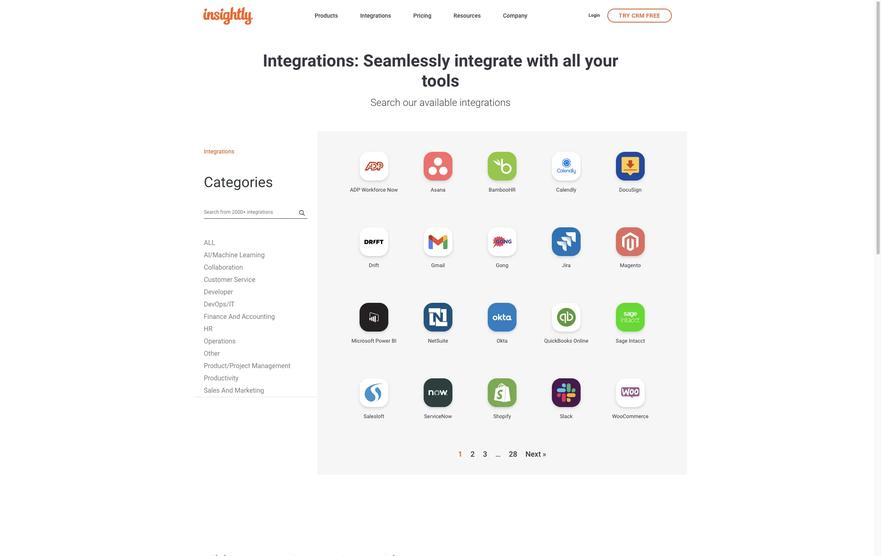 Task type: describe. For each thing, give the bounding box(es) containing it.
pricing
[[413, 12, 431, 19]]

0 vertical spatial integrations
[[360, 12, 391, 19]]

resources link
[[454, 11, 481, 22]]

shopify link
[[478, 413, 526, 421]]

bamboohr
[[489, 187, 516, 193]]

now
[[387, 187, 398, 193]]

service
[[234, 276, 255, 284]]

collaboration
[[204, 264, 243, 272]]

sage
[[616, 338, 628, 344]]

28 link
[[505, 450, 521, 460]]

salesloft link
[[350, 413, 398, 421]]

2
[[471, 450, 475, 459]]

jira link
[[542, 262, 590, 270]]

and for finance
[[228, 313, 240, 321]]

ai/machine learning
[[204, 251, 265, 259]]

operations link
[[204, 338, 236, 345]]

3
[[483, 450, 487, 459]]

with
[[527, 51, 559, 70]]

quickbooks online link
[[542, 338, 590, 345]]

product/project management link
[[204, 362, 291, 370]]

accounting
[[242, 313, 275, 321]]

2 link
[[466, 450, 479, 460]]

all link
[[204, 239, 215, 247]]

collaboration link
[[204, 264, 243, 272]]

adp workforce now link
[[350, 187, 398, 194]]

sales
[[204, 387, 220, 395]]

slack
[[560, 414, 573, 420]]

gong
[[496, 263, 508, 269]]

gong link
[[478, 262, 526, 270]]

integrations
[[460, 97, 511, 108]]

hr link
[[204, 325, 213, 333]]

customer
[[204, 276, 232, 284]]

intacct
[[629, 338, 645, 344]]

28
[[509, 450, 517, 459]]

okta link
[[478, 338, 526, 345]]

integrations: seamlessly integrate  with all your tools
[[263, 51, 618, 91]]

finance and accounting link
[[204, 313, 275, 321]]

finance
[[204, 313, 227, 321]]

seamlessly
[[363, 51, 450, 70]]

other
[[204, 350, 220, 358]]

try
[[619, 12, 630, 19]]

company link
[[503, 11, 527, 22]]

pricing link
[[413, 11, 431, 22]]

sales and marketing link
[[204, 387, 264, 395]]

management
[[252, 362, 291, 370]]

free
[[646, 12, 660, 19]]

devops/it link
[[204, 301, 235, 308]]

finance and accounting
[[204, 313, 275, 321]]

magento link
[[607, 262, 654, 270]]

product/project
[[204, 362, 250, 370]]

all
[[563, 51, 581, 70]]

and for sales
[[221, 387, 233, 395]]

bamboohr link
[[478, 187, 526, 194]]

microsoft power bi link
[[350, 338, 398, 345]]

asana
[[431, 187, 446, 193]]

woocommerce
[[612, 414, 649, 420]]

Search from 2000+ integrations text field
[[204, 206, 307, 219]]

sage intacct link
[[607, 338, 654, 345]]

developer
[[204, 288, 233, 296]]

…
[[495, 450, 501, 459]]

0 vertical spatial integrations link
[[360, 11, 391, 22]]

try crm free button
[[607, 8, 672, 22]]

netsuite link
[[414, 338, 462, 345]]

3 link
[[479, 450, 491, 460]]

company
[[503, 12, 527, 19]]

magento
[[620, 263, 641, 269]]

customer service
[[204, 276, 255, 284]]

power
[[376, 338, 390, 344]]

operations
[[204, 338, 236, 345]]

servicenow link
[[414, 413, 462, 421]]



Task type: vqa. For each thing, say whether or not it's contained in the screenshot.
the "you" within the Stay connected to the apps you already use
no



Task type: locate. For each thing, give the bounding box(es) containing it.
jira
[[562, 263, 571, 269]]

and down productivity
[[221, 387, 233, 395]]

1 vertical spatial integrations link
[[204, 148, 234, 155]]

docusign
[[619, 187, 642, 193]]

microsoft power bi
[[352, 338, 396, 344]]

devops/it
[[204, 301, 235, 308]]

integrate
[[454, 51, 522, 70]]

docusign link
[[607, 187, 654, 194]]

other link
[[204, 350, 220, 358]]

product/project management
[[204, 362, 291, 370]]

online
[[574, 338, 588, 344]]

try crm free
[[619, 12, 660, 19]]

try crm free link
[[607, 8, 672, 22]]

hr
[[204, 325, 213, 333]]

quickbooks
[[544, 338, 572, 344]]

login
[[589, 13, 600, 18]]

ai/machine
[[204, 251, 238, 259]]

search
[[371, 97, 400, 108]]

drift
[[369, 263, 379, 269]]

next » link
[[521, 450, 550, 460]]

available
[[420, 97, 457, 108]]

0 vertical spatial and
[[228, 313, 240, 321]]

1
[[458, 450, 462, 459]]

gmail link
[[414, 262, 462, 270]]

products link
[[315, 11, 338, 22]]

woocommerce link
[[607, 413, 654, 421]]

servicenow
[[424, 414, 452, 420]]

0 horizontal spatial integrations link
[[204, 148, 234, 155]]

ai/machine learning link
[[204, 251, 265, 259]]

drift link
[[350, 262, 398, 270]]

search our available integrations
[[371, 97, 511, 108]]

all
[[204, 239, 215, 247]]

sage intacct
[[616, 338, 645, 344]]

calendly link
[[542, 187, 590, 194]]

marketing
[[235, 387, 264, 395]]

insightly logo image
[[203, 7, 253, 25]]

1 horizontal spatial integrations link
[[360, 11, 391, 22]]

0 horizontal spatial integrations
[[204, 148, 234, 155]]

your
[[585, 51, 618, 70]]

salesloft
[[364, 414, 384, 420]]

insightly logo link
[[203, 7, 302, 25]]

quickbooks online
[[544, 338, 588, 344]]

workforce
[[362, 187, 386, 193]]

tools
[[422, 71, 459, 91]]

sales and marketing
[[204, 387, 264, 395]]

gmail
[[431, 263, 445, 269]]

crm
[[632, 12, 645, 19]]

next
[[526, 450, 541, 459]]

products
[[315, 12, 338, 19]]

categories
[[204, 174, 273, 191]]

login link
[[589, 12, 600, 19]]

adp workforce now
[[350, 187, 398, 193]]

1 vertical spatial integrations
[[204, 148, 234, 155]]

integrations:
[[263, 51, 359, 70]]

next »
[[526, 450, 546, 459]]

netsuite
[[428, 338, 448, 344]]

our
[[403, 97, 417, 108]]

shopify
[[493, 414, 511, 420]]

customer service link
[[204, 276, 255, 284]]

1 vertical spatial and
[[221, 387, 233, 395]]

okta
[[497, 338, 508, 344]]

1 horizontal spatial integrations
[[360, 12, 391, 19]]

bi
[[392, 338, 396, 344]]

learning
[[239, 251, 265, 259]]

slack link
[[542, 413, 590, 421]]

integrations link
[[360, 11, 391, 22], [204, 148, 234, 155]]

and right finance
[[228, 313, 240, 321]]

resources
[[454, 12, 481, 19]]

asana link
[[414, 187, 462, 194]]



